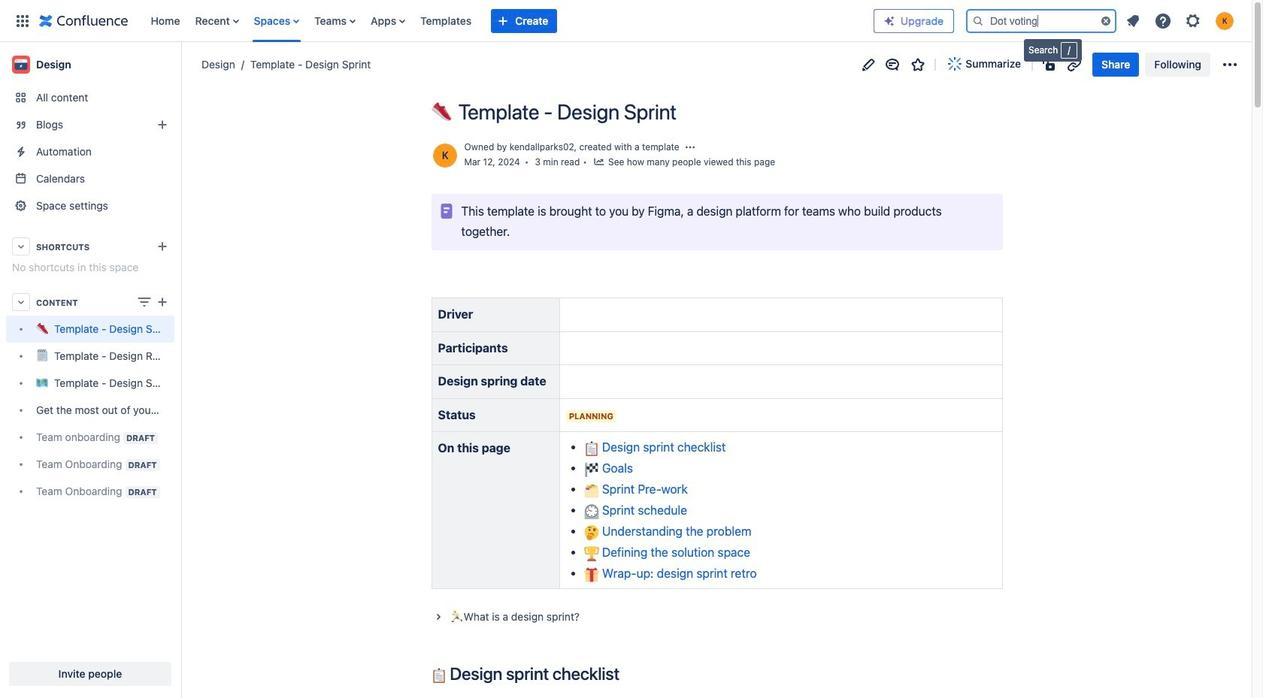 Task type: locate. For each thing, give the bounding box(es) containing it.
expand content image
[[429, 608, 447, 626]]

:checkered_flag: image
[[584, 462, 599, 477]]

search image
[[972, 15, 984, 27]]

list
[[143, 0, 874, 42], [1119, 7, 1243, 34]]

tree inside "space" element
[[6, 316, 174, 505]]

create a blog image
[[153, 116, 171, 134]]

:thinking: image
[[584, 525, 599, 540]]

list for 'appswitcher icon'
[[143, 0, 874, 42]]

edit this page image
[[860, 55, 878, 73]]

1 horizontal spatial list
[[1119, 7, 1243, 34]]

banner
[[0, 0, 1252, 42]]

star image
[[909, 55, 927, 73]]

:dividers: image
[[584, 483, 599, 498], [584, 483, 599, 498]]

None search field
[[966, 9, 1116, 33]]

add shortcut image
[[153, 238, 171, 256]]

manage page ownership image
[[684, 142, 696, 154]]

more information about kendallparks02 image
[[431, 142, 458, 169]]

:checkered_flag: image
[[584, 462, 599, 477]]

:clipboard: image
[[584, 441, 599, 456], [584, 441, 599, 456]]

no restrictions image
[[1041, 55, 1059, 73]]

confluence image
[[39, 12, 128, 30], [39, 12, 128, 30]]

notification icon image
[[1124, 12, 1142, 30]]

tree
[[6, 316, 174, 505]]

create image
[[153, 293, 171, 311]]

0 horizontal spatial list
[[143, 0, 874, 42]]

:gift: image
[[584, 567, 599, 582], [584, 567, 599, 582]]

change view image
[[135, 293, 153, 311]]

premium image
[[883, 15, 895, 27]]

:athletic_shoe: image
[[431, 101, 451, 121], [431, 101, 451, 121]]

space element
[[0, 42, 180, 698]]



Task type: describe. For each thing, give the bounding box(es) containing it.
clear search session image
[[1100, 15, 1112, 27]]

more actions image
[[1221, 55, 1239, 73]]

appswitcher icon image
[[14, 12, 32, 30]]

list for premium 'image'
[[1119, 7, 1243, 34]]

:trophy: image
[[584, 546, 599, 561]]

settings icon image
[[1184, 12, 1202, 30]]

your profile and preferences image
[[1216, 12, 1234, 30]]

:trophy: image
[[584, 546, 599, 561]]

copy image
[[618, 665, 636, 683]]

copy link image
[[1065, 55, 1083, 73]]

Search field
[[966, 9, 1116, 33]]

panel note image
[[437, 203, 455, 221]]

:timer: image
[[584, 504, 599, 519]]

:thinking: image
[[584, 525, 599, 540]]

:timer: image
[[584, 504, 599, 519]]

collapse sidebar image
[[164, 50, 197, 80]]

:clipboard: image
[[431, 668, 446, 684]]

copy link image
[[683, 102, 701, 120]]

global element
[[9, 0, 874, 42]]

help icon image
[[1154, 12, 1172, 30]]



Task type: vqa. For each thing, say whether or not it's contained in the screenshot.
Context icon
no



